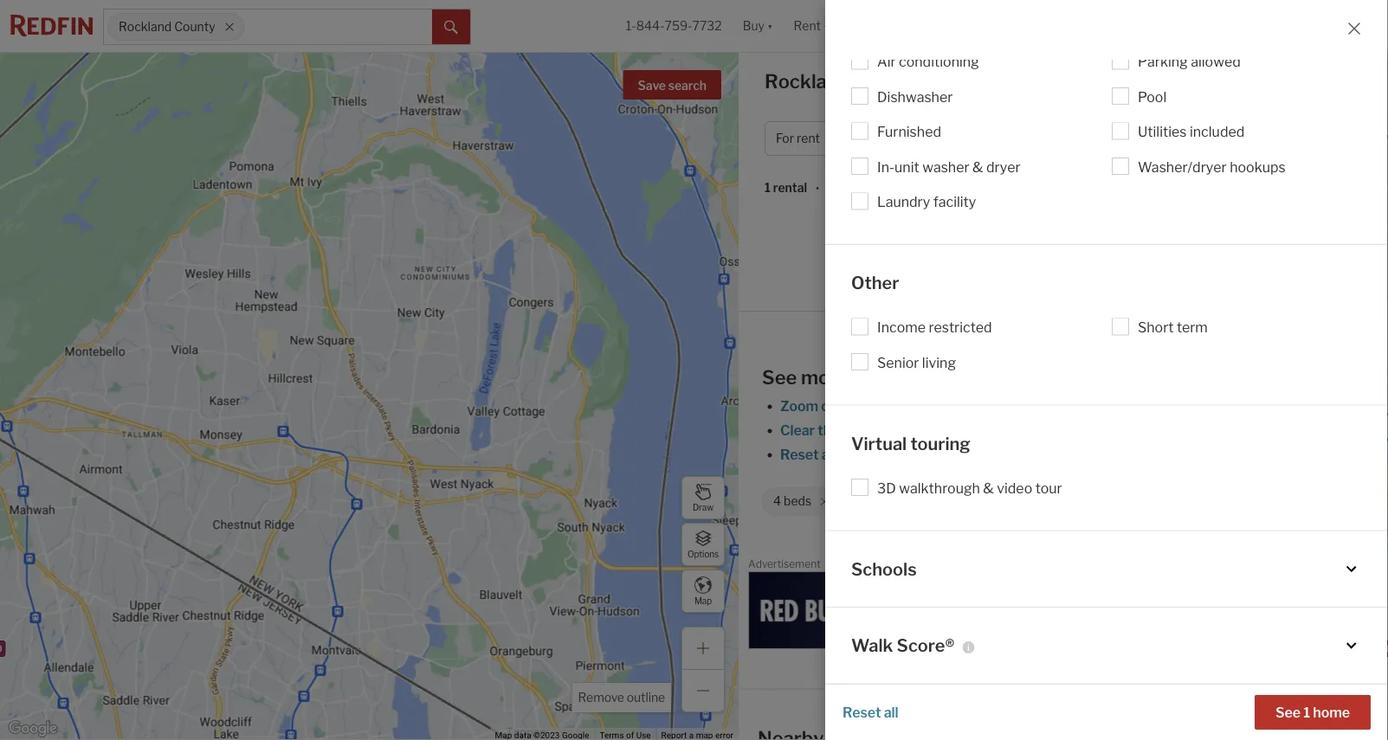 Task type: describe. For each thing, give the bounding box(es) containing it.
/
[[1094, 131, 1098, 146]]

all inside 'zoom out clear the map boundary reset all filters or remove one of your filters below to see more homes'
[[822, 446, 836, 463]]

homes inside 'zoom out clear the map boundary reset all filters or remove one of your filters below to see more homes'
[[1188, 446, 1232, 463]]

the
[[818, 422, 840, 439]]

virtual
[[851, 433, 907, 455]]

term
[[1177, 320, 1208, 336]]

reset all button
[[843, 695, 899, 730]]

washer/dryer hookups
[[1138, 159, 1286, 176]]

zoom
[[780, 398, 818, 415]]

recommended
[[859, 180, 947, 195]]

cats
[[952, 494, 978, 509]]

0 horizontal spatial filters
[[839, 446, 878, 463]]

see for see more homes
[[762, 365, 797, 389]]

all
[[1203, 131, 1218, 146]]

washer/dryer
[[1138, 159, 1227, 176]]

4 for 4 beds
[[773, 494, 781, 509]]

rockland county apartments for rent
[[765, 70, 1112, 93]]

hookups
[[1230, 159, 1286, 176]]

sort
[[828, 180, 854, 195]]

reset all
[[843, 704, 899, 721]]

air conditioning
[[877, 54, 979, 71]]

• for filters
[[1257, 131, 1261, 146]]

schools link
[[851, 558, 1362, 582]]

your
[[994, 446, 1023, 463]]

:
[[854, 180, 857, 195]]

reset inside 'zoom out clear the map boundary reset all filters or remove one of your filters below to see more homes'
[[780, 446, 819, 463]]

parking
[[1138, 54, 1188, 71]]

baths
[[874, 494, 906, 509]]

0 vertical spatial more
[[801, 365, 849, 389]]

1 vertical spatial &
[[983, 480, 994, 497]]

1 horizontal spatial filters
[[1026, 446, 1063, 463]]

save search
[[638, 78, 707, 93]]

laundry
[[877, 194, 930, 211]]

of
[[977, 446, 991, 463]]

for
[[776, 131, 794, 146]]

apartments
[[924, 70, 1034, 93]]

4 for 4 bd / 2+ ba
[[1066, 131, 1074, 146]]

zoom out button
[[779, 398, 844, 415]]

or
[[881, 446, 895, 463]]

reset inside button
[[843, 704, 881, 721]]

bd
[[1076, 131, 1091, 146]]

map
[[842, 422, 871, 439]]

senior
[[877, 355, 919, 372]]

short term
[[1138, 320, 1208, 336]]

see
[[1125, 446, 1148, 463]]

1-844-759-7732 link
[[626, 19, 722, 33]]

remove 4 beds image
[[819, 496, 830, 507]]

see more homes
[[762, 365, 914, 389]]

submit search image
[[444, 21, 458, 34]]

parking allowed
[[1138, 54, 1241, 71]]

clear the map boundary button
[[779, 422, 936, 439]]

ba
[[1118, 131, 1132, 146]]

2+ inside button
[[1100, 131, 1115, 146]]

short
[[1138, 320, 1174, 336]]

options
[[688, 549, 719, 560]]

report
[[1341, 561, 1367, 570]]

to
[[1108, 446, 1122, 463]]

google image
[[4, 718, 61, 740]]

one
[[950, 446, 974, 463]]

washer
[[922, 159, 970, 176]]

advertisement
[[748, 558, 821, 571]]

dishwasher
[[877, 89, 953, 106]]

759-
[[665, 19, 692, 33]]

rockland county
[[119, 19, 215, 34]]

more inside 'zoom out clear the map boundary reset all filters or remove one of your filters below to see more homes'
[[1151, 446, 1185, 463]]

allowed
[[1191, 54, 1241, 71]]

all filters • 3 button
[[1171, 121, 1283, 156]]

walkthrough
[[899, 480, 980, 497]]

other
[[851, 273, 899, 294]]

price
[[872, 131, 901, 146]]

rockland for rockland county apartments for rent
[[765, 70, 850, 93]]

pool
[[1138, 89, 1167, 106]]

recommended button
[[857, 180, 961, 196]]

restricted
[[929, 320, 992, 336]]

filters inside button
[[1221, 131, 1255, 146]]

income
[[877, 320, 926, 336]]

virtual touring
[[851, 433, 971, 455]]

income restricted
[[877, 320, 992, 336]]

ad region
[[748, 571, 1379, 649]]

remove
[[898, 446, 947, 463]]

save
[[638, 78, 666, 93]]



Task type: locate. For each thing, give the bounding box(es) containing it.
1 horizontal spatial see
[[1276, 704, 1301, 721]]

for rent
[[776, 131, 820, 146]]

1 vertical spatial county
[[854, 70, 920, 93]]

all down 'walk score®'
[[884, 704, 899, 721]]

1 vertical spatial see
[[1276, 704, 1301, 721]]

rockland left 'remove rockland county' image on the left top of page
[[119, 19, 172, 34]]

schools
[[851, 559, 917, 580]]

price button
[[860, 121, 934, 156]]

4 inside button
[[1066, 131, 1074, 146]]

homes right see
[[1188, 446, 1232, 463]]

1 vertical spatial 1
[[1304, 704, 1310, 721]]

4 beds
[[773, 494, 812, 509]]

remove outline button
[[572, 683, 671, 713]]

out
[[821, 398, 843, 415]]

more up out
[[801, 365, 849, 389]]

1 left rental
[[765, 180, 771, 195]]

for
[[1038, 70, 1064, 93]]

save search button
[[623, 70, 721, 100]]

0 vertical spatial 4
[[1066, 131, 1074, 146]]

1 vertical spatial homes
[[1188, 446, 1232, 463]]

1
[[765, 180, 771, 195], [1304, 704, 1310, 721]]

1 horizontal spatial •
[[1257, 131, 1261, 146]]

air
[[877, 54, 896, 71]]

see for see 1 home
[[1276, 704, 1301, 721]]

2 horizontal spatial filters
[[1221, 131, 1255, 146]]

1 vertical spatial 2+
[[857, 494, 871, 509]]

search
[[668, 78, 707, 93]]

reset all filters button
[[779, 446, 879, 463]]

outline
[[627, 691, 665, 705]]

touring
[[911, 433, 971, 455]]

• inside '1 rental • sort : recommended'
[[816, 182, 820, 196]]

1 vertical spatial 4
[[773, 494, 781, 509]]

ad
[[1369, 561, 1379, 570]]

in-unit washer & dryer
[[877, 159, 1021, 176]]

1 horizontal spatial 1
[[1304, 704, 1310, 721]]

see left home
[[1276, 704, 1301, 721]]

walk score®
[[851, 636, 955, 657]]

0 horizontal spatial all
[[822, 446, 836, 463]]

report ad
[[1341, 561, 1379, 570]]

county up furnished
[[854, 70, 920, 93]]

rent
[[1068, 70, 1112, 93]]

homes down income
[[853, 365, 914, 389]]

1 vertical spatial rockland
[[765, 70, 850, 93]]

included
[[1190, 124, 1245, 141]]

4 bd / 2+ ba button
[[1054, 121, 1164, 156]]

below
[[1066, 446, 1105, 463]]

see up 'zoom'
[[762, 365, 797, 389]]

beds
[[784, 494, 812, 509]]

score®
[[897, 636, 955, 657]]

0 horizontal spatial reset
[[780, 446, 819, 463]]

walk score® link
[[851, 634, 1362, 658]]

more right see
[[1151, 446, 1185, 463]]

more
[[801, 365, 849, 389], [1151, 446, 1185, 463]]

0 horizontal spatial 2+
[[857, 494, 871, 509]]

all down the
[[822, 446, 836, 463]]

all inside reset all button
[[884, 704, 899, 721]]

1 vertical spatial more
[[1151, 446, 1185, 463]]

1 vertical spatial reset
[[843, 704, 881, 721]]

1 vertical spatial all
[[884, 704, 899, 721]]

1 left home
[[1304, 704, 1310, 721]]

& left video
[[983, 480, 994, 497]]

1-
[[626, 19, 636, 33]]

0 vertical spatial &
[[973, 159, 983, 176]]

0 horizontal spatial county
[[174, 19, 215, 34]]

rent
[[797, 131, 820, 146]]

see
[[762, 365, 797, 389], [1276, 704, 1301, 721]]

reset down clear
[[780, 446, 819, 463]]

for rent button
[[765, 121, 853, 156]]

0 horizontal spatial homes
[[853, 365, 914, 389]]

1 inside '1 rental • sort : recommended'
[[765, 180, 771, 195]]

zoom out clear the map boundary reset all filters or remove one of your filters below to see more homes
[[780, 398, 1232, 463]]

0 horizontal spatial rockland
[[119, 19, 172, 34]]

2+ baths
[[857, 494, 906, 509]]

844-
[[636, 19, 665, 33]]

video
[[997, 480, 1033, 497]]

utilities included
[[1138, 124, 1245, 141]]

3d
[[877, 480, 896, 497]]

county left 'remove rockland county' image on the left top of page
[[174, 19, 215, 34]]

0 horizontal spatial 1
[[765, 180, 771, 195]]

4 left the bd
[[1066, 131, 1074, 146]]

map region
[[0, 0, 828, 740]]

remove 4 bd / 2+ ba image
[[1140, 133, 1151, 144]]

filters down clear the map boundary button
[[839, 446, 878, 463]]

report ad button
[[1341, 561, 1379, 574]]

utilities
[[1138, 124, 1187, 141]]

see 1 home
[[1276, 704, 1350, 721]]

laundry facility
[[877, 194, 976, 211]]

1 horizontal spatial all
[[884, 704, 899, 721]]

filters up the tour
[[1026, 446, 1063, 463]]

7732
[[692, 19, 722, 33]]

1 horizontal spatial county
[[854, 70, 920, 93]]

remove outline
[[578, 691, 665, 705]]

reset down "walk"
[[843, 704, 881, 721]]

map button
[[682, 570, 725, 613]]

& left dryer
[[973, 159, 983, 176]]

in-
[[877, 159, 895, 176]]

0 vertical spatial 2+
[[1100, 131, 1115, 146]]

1 horizontal spatial 2+
[[1100, 131, 1115, 146]]

county for rockland county apartments for rent
[[854, 70, 920, 93]]

furnished
[[877, 124, 941, 141]]

reset
[[780, 446, 819, 463], [843, 704, 881, 721]]

0 horizontal spatial see
[[762, 365, 797, 389]]

0 vertical spatial county
[[174, 19, 215, 34]]

rental
[[773, 180, 807, 195]]

homes
[[853, 365, 914, 389], [1188, 446, 1232, 463]]

4
[[1066, 131, 1074, 146], [773, 494, 781, 509]]

0 vertical spatial all
[[822, 446, 836, 463]]

1 vertical spatial •
[[816, 182, 820, 196]]

0 horizontal spatial more
[[801, 365, 849, 389]]

2+ right / on the right top
[[1100, 131, 1115, 146]]

options button
[[682, 523, 725, 566]]

home
[[1313, 704, 1350, 721]]

0 vertical spatial •
[[1257, 131, 1261, 146]]

0 vertical spatial rockland
[[119, 19, 172, 34]]

• left sort
[[816, 182, 820, 196]]

0 horizontal spatial •
[[816, 182, 820, 196]]

1 horizontal spatial rockland
[[765, 70, 850, 93]]

0 horizontal spatial 4
[[773, 494, 781, 509]]

0 vertical spatial see
[[762, 365, 797, 389]]

1 horizontal spatial 4
[[1066, 131, 1074, 146]]

4 bd / 2+ ba
[[1066, 131, 1132, 146]]

0 vertical spatial 1
[[765, 180, 771, 195]]

1 horizontal spatial homes
[[1188, 446, 1232, 463]]

boundary
[[874, 422, 936, 439]]

3
[[1264, 131, 1272, 146]]

• left 3
[[1257, 131, 1261, 146]]

see inside button
[[1276, 704, 1301, 721]]

rockland up the rent
[[765, 70, 850, 93]]

facility
[[933, 194, 976, 211]]

rockland for rockland county
[[119, 19, 172, 34]]

senior living
[[877, 355, 956, 372]]

1 horizontal spatial more
[[1151, 446, 1185, 463]]

0 vertical spatial reset
[[780, 446, 819, 463]]

1-844-759-7732
[[626, 19, 722, 33]]

• inside button
[[1257, 131, 1261, 146]]

filters right all
[[1221, 131, 1255, 146]]

all
[[822, 446, 836, 463], [884, 704, 899, 721]]

2+ left baths
[[857, 494, 871, 509]]

0 vertical spatial homes
[[853, 365, 914, 389]]

• for rental
[[816, 182, 820, 196]]

walk
[[851, 636, 893, 657]]

county for rockland county
[[174, 19, 215, 34]]

rockland
[[119, 19, 172, 34], [765, 70, 850, 93]]

map
[[694, 596, 712, 606]]

see 1 home button
[[1255, 695, 1371, 730]]

1 horizontal spatial reset
[[843, 704, 881, 721]]

1 inside button
[[1304, 704, 1310, 721]]

remove rockland county image
[[224, 22, 235, 32]]

living
[[922, 355, 956, 372]]

4 left beds
[[773, 494, 781, 509]]

3d walkthrough & video tour
[[877, 480, 1062, 497]]

unit
[[895, 159, 920, 176]]

None search field
[[244, 10, 432, 44]]



Task type: vqa. For each thing, say whether or not it's contained in the screenshot.
Get pre-approved button
no



